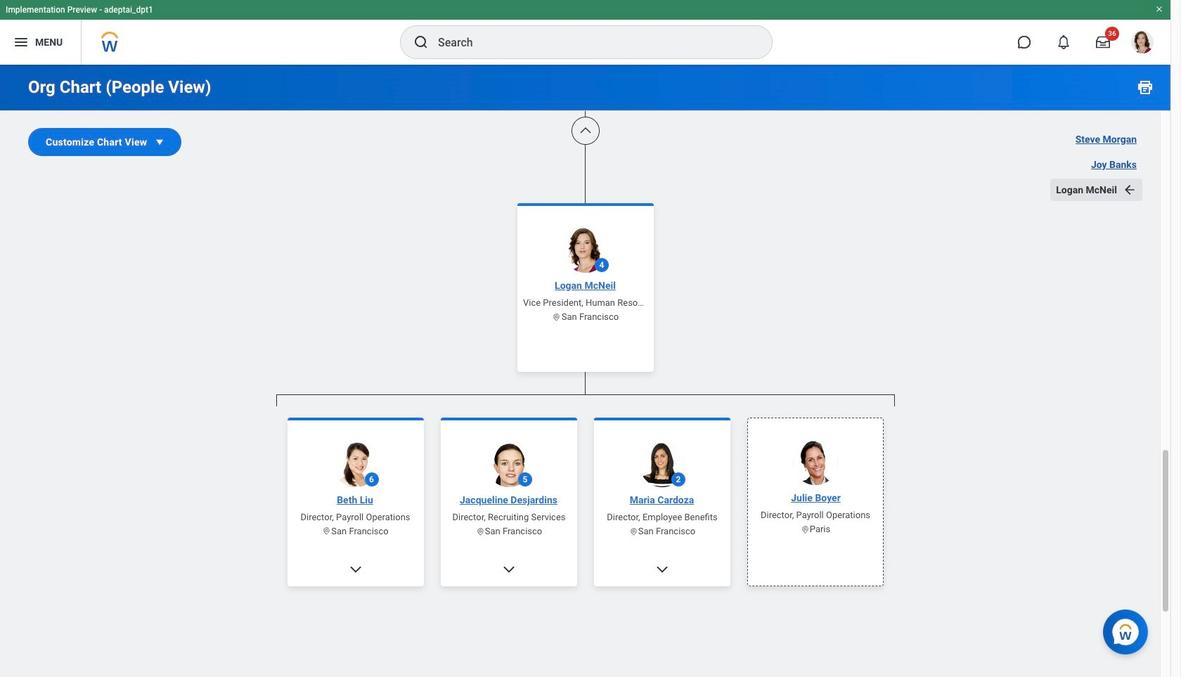 Task type: locate. For each thing, give the bounding box(es) containing it.
print org chart image
[[1137, 79, 1154, 96]]

location image
[[552, 312, 561, 321], [322, 527, 331, 536], [629, 527, 638, 536]]

chevron down image
[[349, 562, 363, 576], [502, 562, 516, 576], [655, 562, 669, 576]]

arrow left image
[[1123, 183, 1137, 197]]

location image
[[801, 525, 810, 534], [476, 527, 485, 536]]

banner
[[0, 0, 1171, 65]]

0 horizontal spatial location image
[[322, 527, 331, 536]]

inbox large image
[[1097, 35, 1111, 49]]

2 horizontal spatial location image
[[629, 527, 638, 536]]

Search Workday  search field
[[438, 27, 743, 58]]

0 horizontal spatial chevron down image
[[349, 562, 363, 576]]

notifications large image
[[1057, 35, 1071, 49]]

1 horizontal spatial chevron down image
[[502, 562, 516, 576]]

2 horizontal spatial chevron down image
[[655, 562, 669, 576]]

chevron down image for right location icon
[[655, 562, 669, 576]]

chevron down image for left location image
[[502, 562, 516, 576]]

2 chevron down image from the left
[[502, 562, 516, 576]]

3 chevron down image from the left
[[655, 562, 669, 576]]

main content
[[0, 0, 1171, 677]]

0 horizontal spatial location image
[[476, 527, 485, 536]]

logan mcneil, logan mcneil, 4 direct reports element
[[276, 406, 895, 677]]

1 chevron down image from the left
[[349, 562, 363, 576]]

justify image
[[13, 34, 30, 51]]



Task type: describe. For each thing, give the bounding box(es) containing it.
profile logan mcneil image
[[1132, 31, 1154, 56]]

search image
[[413, 34, 430, 51]]

close environment banner image
[[1156, 5, 1164, 13]]

caret down image
[[153, 135, 167, 149]]

chevron up image
[[578, 124, 593, 138]]

1 horizontal spatial location image
[[552, 312, 561, 321]]

chevron down image for location icon to the left
[[349, 562, 363, 576]]

1 horizontal spatial location image
[[801, 525, 810, 534]]



Task type: vqa. For each thing, say whether or not it's contained in the screenshot.
2020 corresponding to Q4
no



